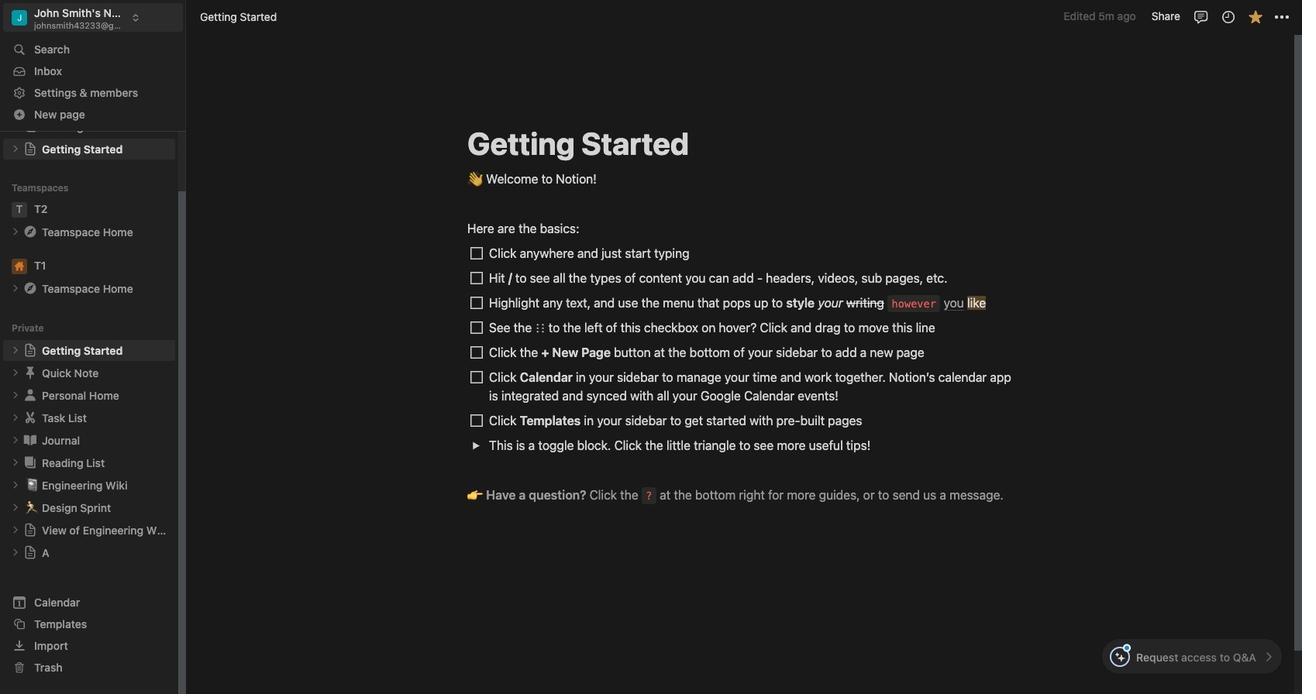 Task type: describe. For each thing, give the bounding box(es) containing it.
updates image
[[1221, 9, 1237, 24]]

t image
[[12, 202, 27, 218]]

4 open image from the top
[[11, 414, 20, 423]]

favorited image
[[1248, 9, 1264, 24]]

👉 image
[[468, 485, 483, 505]]

1 open image from the top
[[11, 144, 20, 154]]

comments image
[[1194, 9, 1209, 24]]

2 open image from the top
[[11, 284, 20, 293]]



Task type: locate. For each thing, give the bounding box(es) containing it.
3 open image from the top
[[11, 346, 20, 355]]

7 open image from the top
[[11, 526, 20, 535]]

change page icon image
[[23, 142, 37, 156], [22, 224, 38, 240], [22, 281, 38, 296], [23, 344, 37, 358], [22, 365, 38, 381], [22, 388, 38, 403], [22, 410, 38, 426], [22, 433, 38, 448], [22, 455, 38, 471], [23, 524, 37, 538], [23, 546, 37, 560]]

🏃 image
[[25, 499, 39, 517]]

open image
[[11, 227, 20, 237], [11, 369, 20, 378], [11, 391, 20, 400], [11, 436, 20, 445], [472, 442, 480, 450], [11, 481, 20, 490], [11, 548, 20, 558]]

6 open image from the top
[[11, 504, 20, 513]]

5 open image from the top
[[11, 459, 20, 468]]

👋 image
[[468, 168, 483, 188]]

📓 image
[[25, 476, 39, 494]]

open image
[[11, 144, 20, 154], [11, 284, 20, 293], [11, 346, 20, 355], [11, 414, 20, 423], [11, 459, 20, 468], [11, 504, 20, 513], [11, 526, 20, 535]]



Task type: vqa. For each thing, say whether or not it's contained in the screenshot.
CHANGE PAGE ICON to the middle
no



